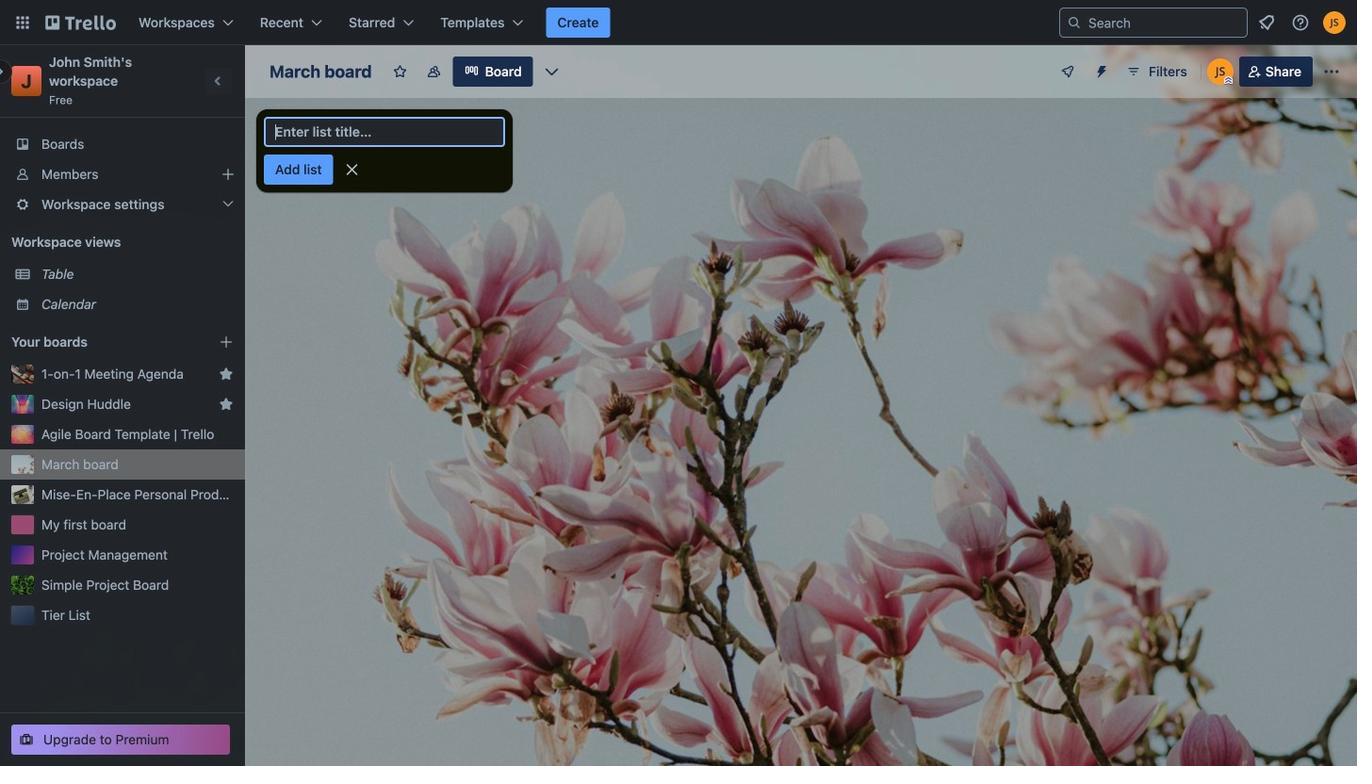 Task type: vqa. For each thing, say whether or not it's contained in the screenshot.
Color: green, title: none icon to the top
no



Task type: describe. For each thing, give the bounding box(es) containing it.
open information menu image
[[1291, 13, 1310, 32]]

Enter list title… text field
[[264, 117, 505, 147]]

automation image
[[1087, 57, 1113, 83]]

star or unstar board image
[[393, 64, 408, 79]]

workspace navigation collapse icon image
[[205, 68, 232, 94]]

primary element
[[0, 0, 1357, 45]]

john smith (johnsmith38824343) image
[[1323, 11, 1346, 34]]

customize views image
[[543, 62, 562, 81]]

Search field
[[1082, 9, 1247, 36]]

0 notifications image
[[1256, 11, 1278, 34]]

search image
[[1067, 15, 1082, 30]]

back to home image
[[45, 8, 116, 38]]



Task type: locate. For each thing, give the bounding box(es) containing it.
starred icon image
[[219, 367, 234, 382], [219, 397, 234, 412]]

cancel list editing image
[[343, 160, 362, 179]]

1 vertical spatial starred icon image
[[219, 397, 234, 412]]

add board image
[[219, 335, 234, 350]]

john smith (johnsmith38824343) image
[[1207, 58, 1234, 85]]

show menu image
[[1322, 62, 1341, 81]]

this member is an admin of this board. image
[[1224, 76, 1233, 85]]

0 vertical spatial starred icon image
[[219, 367, 234, 382]]

workspace visible image
[[427, 64, 442, 79]]

2 starred icon image from the top
[[219, 397, 234, 412]]

1 starred icon image from the top
[[219, 367, 234, 382]]

Board name text field
[[260, 57, 381, 87]]

your boards with 9 items element
[[11, 331, 190, 353]]

power ups image
[[1060, 64, 1076, 79]]



